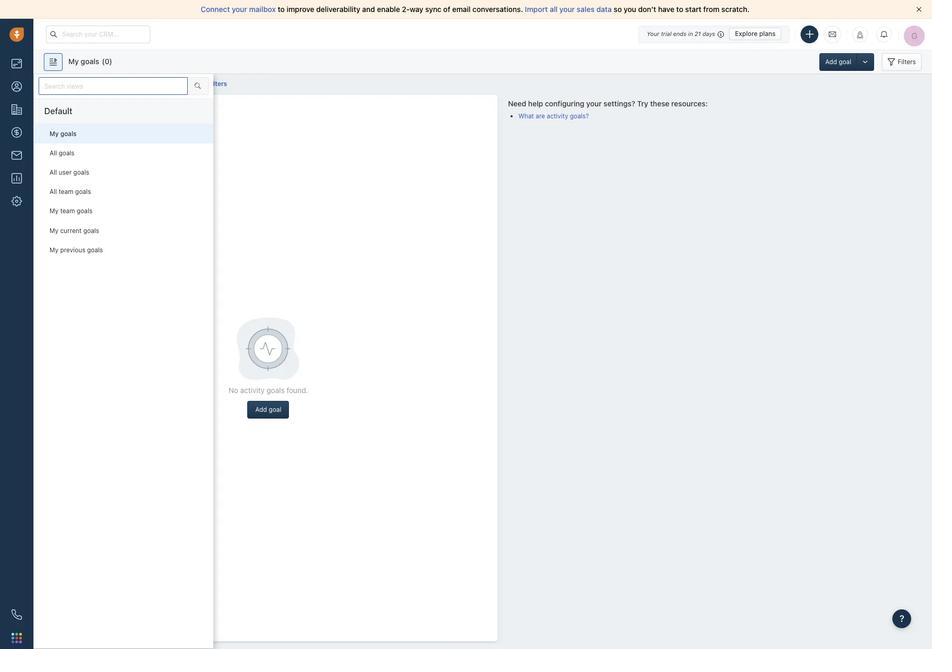 Task type: describe. For each thing, give the bounding box(es) containing it.
activity inside need help configuring your settings? try these resources: what are activity goals?
[[547, 112, 569, 120]]

from
[[704, 5, 720, 14]]

found.
[[287, 386, 308, 395]]

trial
[[662, 30, 672, 37]]

)
[[109, 57, 112, 66]]

Search your CRM... text field
[[46, 25, 150, 43]]

1 horizontal spatial all
[[550, 5, 558, 14]]

goals up all goals at the left top of the page
[[60, 130, 77, 138]]

email
[[453, 5, 471, 14]]

search image
[[195, 82, 201, 90]]

0 horizontal spatial and
[[173, 80, 184, 88]]

my for my current goals
[[50, 227, 58, 235]]

default
[[44, 106, 72, 116]]

start
[[686, 5, 702, 14]]

explore plans
[[736, 30, 776, 38]]

my for my team goals
[[50, 207, 58, 215]]

goals for no activity goals found.
[[267, 386, 285, 395]]

so
[[614, 5, 622, 14]]

import all your sales data link
[[525, 5, 614, 14]]

all for all team goals
[[50, 188, 57, 196]]

settings?
[[604, 99, 636, 108]]

1 horizontal spatial and
[[362, 5, 375, 14]]

need help configuring your settings? try these resources: what are activity goals?
[[508, 99, 708, 120]]

my for my goals
[[50, 130, 59, 138]]

1 horizontal spatial your
[[560, 5, 575, 14]]

your trial ends in 21 days
[[647, 30, 716, 37]]

all user goals
[[50, 169, 89, 176]]

deliverability
[[316, 5, 361, 14]]

add goal for leftmost add goal button
[[256, 406, 282, 414]]

these
[[651, 99, 670, 108]]

email image
[[829, 30, 837, 39]]

explore
[[736, 30, 758, 38]]

add for add goal button to the top
[[826, 58, 838, 66]]

improve
[[287, 5, 315, 14]]

Search views text field
[[39, 77, 188, 95]]

user goal type, all goal periods and 4 more filters link
[[77, 80, 227, 88]]

my team goals
[[50, 207, 93, 215]]

for
[[67, 80, 75, 88]]

mailbox
[[249, 5, 276, 14]]

showing for user goal type, all goal periods and 4 more filters
[[39, 80, 227, 88]]

plans
[[760, 30, 776, 38]]

periods
[[148, 80, 171, 88]]

0 vertical spatial user
[[77, 80, 90, 88]]

all team goals
[[50, 188, 91, 196]]

current
[[60, 227, 82, 235]]

4
[[186, 80, 190, 88]]

21
[[695, 30, 701, 37]]

my current goals link
[[34, 221, 213, 240]]

my previous goals
[[50, 246, 103, 254]]

all team goals link
[[34, 182, 213, 202]]

add goal for add goal button to the top
[[826, 58, 852, 66]]

your inside need help configuring your settings? try these resources: what are activity goals?
[[587, 99, 602, 108]]

in
[[689, 30, 694, 37]]

0
[[105, 57, 109, 66]]

filters button
[[883, 53, 922, 71]]

2-
[[402, 5, 410, 14]]

goals for my current goals
[[83, 227, 99, 235]]

goals up all user goals
[[59, 149, 75, 157]]

help
[[529, 99, 543, 108]]

more
[[192, 80, 208, 88]]

user inside "link"
[[59, 169, 72, 176]]

way
[[410, 5, 424, 14]]

are
[[536, 112, 545, 120]]

add for leftmost add goal button
[[256, 406, 267, 414]]

of
[[444, 5, 451, 14]]

ends
[[674, 30, 687, 37]]

have
[[659, 5, 675, 14]]



Task type: locate. For each thing, give the bounding box(es) containing it.
goals for all team goals
[[75, 188, 91, 196]]

activity
[[547, 112, 569, 120], [240, 386, 265, 395]]

add down no activity goals found.
[[256, 406, 267, 414]]

add goal down no activity goals found.
[[256, 406, 282, 414]]

my goals
[[50, 130, 77, 138]]

phone element
[[6, 605, 27, 626]]

add down email image
[[826, 58, 838, 66]]

connect
[[201, 5, 230, 14]]

1 horizontal spatial to
[[677, 5, 684, 14]]

(
[[102, 57, 105, 66]]

0 horizontal spatial add goal
[[256, 406, 282, 414]]

0 horizontal spatial user
[[59, 169, 72, 176]]

all user goals link
[[34, 163, 213, 182]]

my for my previous goals
[[50, 246, 58, 254]]

scratch.
[[722, 5, 750, 14]]

what
[[519, 112, 534, 120]]

connect your mailbox to improve deliverability and enable 2-way sync of email conversations. import all your sales data so you don't have to start from scratch.
[[201, 5, 750, 14]]

0 vertical spatial all
[[50, 149, 57, 157]]

don't
[[639, 5, 657, 14]]

filters
[[898, 58, 917, 66]]

data
[[597, 5, 612, 14]]

2 all from the top
[[50, 169, 57, 176]]

add goal button
[[820, 53, 857, 71], [248, 401, 289, 419]]

and left 4
[[173, 80, 184, 88]]

0 vertical spatial add goal button
[[820, 53, 857, 71]]

type,
[[107, 80, 123, 88]]

activity right no
[[240, 386, 265, 395]]

add
[[826, 58, 838, 66], [256, 406, 267, 414]]

all
[[50, 149, 57, 157], [50, 169, 57, 176], [50, 188, 57, 196]]

0 vertical spatial team
[[59, 188, 73, 196]]

goals up all team goals
[[73, 169, 89, 176]]

goals right previous
[[87, 246, 103, 254]]

0 vertical spatial add
[[826, 58, 838, 66]]

0 vertical spatial and
[[362, 5, 375, 14]]

1 all from the top
[[50, 149, 57, 157]]

my down all team goals
[[50, 207, 58, 215]]

you
[[624, 5, 637, 14]]

2 to from the left
[[677, 5, 684, 14]]

1 vertical spatial all
[[124, 80, 132, 88]]

no
[[229, 386, 238, 395]]

showing
[[39, 80, 65, 88]]

2 horizontal spatial your
[[587, 99, 602, 108]]

my previous goals link
[[34, 240, 213, 260]]

all right import
[[550, 5, 558, 14]]

1 vertical spatial user
[[59, 169, 72, 176]]

your
[[232, 5, 247, 14], [560, 5, 575, 14], [587, 99, 602, 108]]

0 vertical spatial activity
[[547, 112, 569, 120]]

0 vertical spatial add goal
[[826, 58, 852, 66]]

to left start
[[677, 5, 684, 14]]

user down all goals at the left top of the page
[[59, 169, 72, 176]]

and
[[362, 5, 375, 14], [173, 80, 184, 88]]

my team goals link
[[34, 202, 213, 221]]

my goals link
[[34, 124, 213, 144]]

0 horizontal spatial add
[[256, 406, 267, 414]]

close image
[[917, 7, 922, 12]]

1 vertical spatial activity
[[240, 386, 265, 395]]

import
[[525, 5, 548, 14]]

conversations.
[[473, 5, 523, 14]]

all
[[550, 5, 558, 14], [124, 80, 132, 88]]

add goal button down no activity goals found.
[[248, 401, 289, 419]]

0 horizontal spatial activity
[[240, 386, 265, 395]]

add goal
[[826, 58, 852, 66], [256, 406, 282, 414]]

explore plans link
[[730, 28, 782, 40]]

my left current
[[50, 227, 58, 235]]

my
[[68, 57, 79, 66], [50, 130, 59, 138], [50, 207, 58, 215], [50, 227, 58, 235], [50, 246, 58, 254]]

my left previous
[[50, 246, 58, 254]]

and left the enable
[[362, 5, 375, 14]]

goals right current
[[83, 227, 99, 235]]

activity down configuring
[[547, 112, 569, 120]]

0 horizontal spatial all
[[124, 80, 132, 88]]

no activity goals found.
[[229, 386, 308, 395]]

need
[[508, 99, 527, 108]]

team for all
[[59, 188, 73, 196]]

goals left found.
[[267, 386, 285, 395]]

goals up my current goals
[[77, 207, 93, 215]]

add goal button down email image
[[820, 53, 857, 71]]

team down all user goals
[[59, 188, 73, 196]]

connect your mailbox link
[[201, 5, 278, 14]]

all goals link
[[34, 144, 213, 163]]

team down all team goals
[[60, 207, 75, 215]]

goals inside "link"
[[73, 169, 89, 176]]

try
[[638, 99, 649, 108]]

to right mailbox on the left
[[278, 5, 285, 14]]

goals
[[81, 57, 99, 66], [60, 130, 77, 138], [59, 149, 75, 157], [73, 169, 89, 176], [75, 188, 91, 196], [77, 207, 93, 215], [83, 227, 99, 235], [87, 246, 103, 254], [267, 386, 285, 395]]

goals for my previous goals
[[87, 246, 103, 254]]

3 all from the top
[[50, 188, 57, 196]]

my up all goals at the left top of the page
[[50, 130, 59, 138]]

goal
[[839, 58, 852, 66], [92, 80, 105, 88], [133, 80, 146, 88], [269, 406, 282, 414]]

goals for my team goals
[[77, 207, 93, 215]]

your
[[647, 30, 660, 37]]

0 vertical spatial all
[[550, 5, 558, 14]]

my current goals
[[50, 227, 99, 235]]

previous
[[60, 246, 85, 254]]

goals up my team goals
[[75, 188, 91, 196]]

configuring
[[545, 99, 585, 108]]

1 vertical spatial add goal button
[[248, 401, 289, 419]]

1 horizontal spatial add goal button
[[820, 53, 857, 71]]

1 vertical spatial and
[[173, 80, 184, 88]]

goals?
[[570, 112, 589, 120]]

team for my
[[60, 207, 75, 215]]

user right for
[[77, 80, 90, 88]]

0 horizontal spatial your
[[232, 5, 247, 14]]

your left mailbox on the left
[[232, 5, 247, 14]]

freshworks switcher image
[[11, 634, 22, 644]]

filters
[[209, 80, 227, 88]]

1 vertical spatial team
[[60, 207, 75, 215]]

0 horizontal spatial to
[[278, 5, 285, 14]]

resources:
[[672, 99, 708, 108]]

sales
[[577, 5, 595, 14]]

1 horizontal spatial add
[[826, 58, 838, 66]]

sync
[[426, 5, 442, 14]]

team
[[59, 188, 73, 196], [60, 207, 75, 215]]

1 horizontal spatial user
[[77, 80, 90, 88]]

your up goals?
[[587, 99, 602, 108]]

goals left the (
[[81, 57, 99, 66]]

all inside "link"
[[50, 169, 57, 176]]

1 to from the left
[[278, 5, 285, 14]]

goals for all user goals
[[73, 169, 89, 176]]

my goals ( 0 )
[[68, 57, 112, 66]]

your left sales
[[560, 5, 575, 14]]

0 horizontal spatial add goal button
[[248, 401, 289, 419]]

1 vertical spatial all
[[50, 169, 57, 176]]

all down all user goals
[[50, 188, 57, 196]]

all for all goals
[[50, 149, 57, 157]]

2 vertical spatial all
[[50, 188, 57, 196]]

phone image
[[11, 610, 22, 621]]

days
[[703, 30, 716, 37]]

what are activity goals? link
[[519, 112, 589, 120]]

all right type,
[[124, 80, 132, 88]]

all down 'my goals' at the top
[[50, 149, 57, 157]]

all down all goals at the left top of the page
[[50, 169, 57, 176]]

to
[[278, 5, 285, 14], [677, 5, 684, 14]]

user
[[77, 80, 90, 88], [59, 169, 72, 176]]

1 horizontal spatial add goal
[[826, 58, 852, 66]]

enable
[[377, 5, 400, 14]]

my for my goals ( 0 )
[[68, 57, 79, 66]]

add goal down email image
[[826, 58, 852, 66]]

1 vertical spatial add
[[256, 406, 267, 414]]

1 vertical spatial add goal
[[256, 406, 282, 414]]

my up for
[[68, 57, 79, 66]]

all goals
[[50, 149, 75, 157]]

1 horizontal spatial activity
[[547, 112, 569, 120]]

all for all user goals
[[50, 169, 57, 176]]



Task type: vqa. For each thing, say whether or not it's contained in the screenshot.
Invite Your Team Link
no



